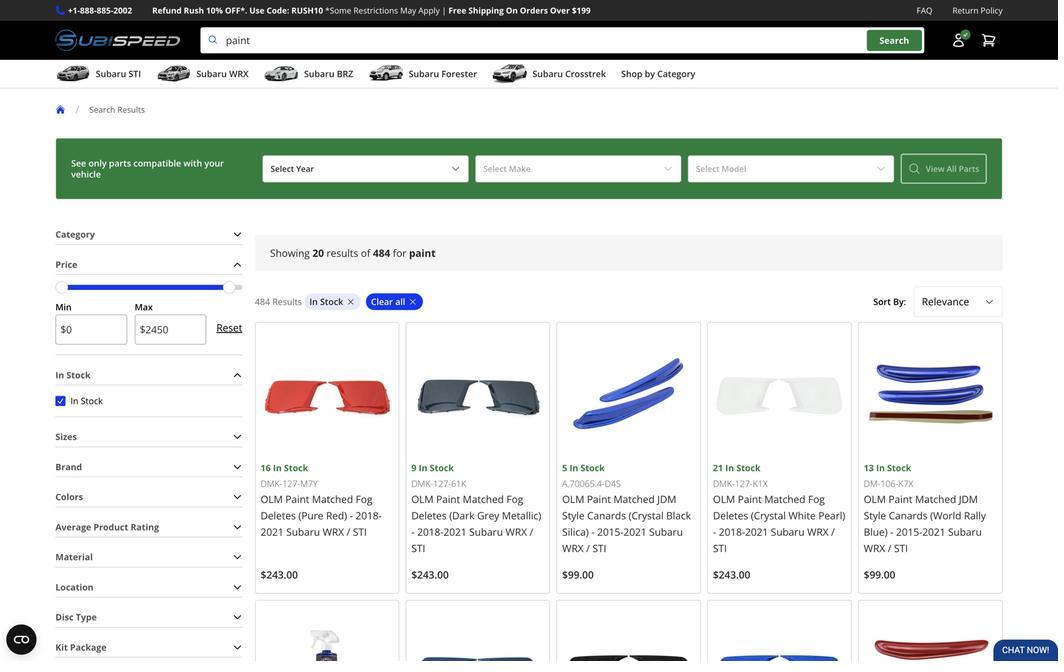 Task type: describe. For each thing, give the bounding box(es) containing it.
olm for olm paint matched fog deletes (dark grey metallic) - 2018-2021 subaru wrx / sti
[[412, 493, 434, 506]]

$243.00 for olm paint matched fog deletes (pure red) - 2018- 2021 subaru wrx / sti
[[261, 568, 298, 582]]

2015- inside 5 in stock a.70065.4-d4s olm paint matched jdm style canards (crystal black silica) - 2015-2021 subaru wrx / sti
[[598, 526, 624, 539]]

style inside 5 in stock a.70065.4-d4s olm paint matched jdm style canards (crystal black silica) - 2015-2021 subaru wrx / sti
[[563, 509, 585, 523]]

search for search results
[[89, 104, 115, 115]]

885-
[[97, 5, 113, 16]]

paint for olm paint matched fog deletes (dark grey metallic) - 2018-2021 subaru wrx / sti
[[436, 493, 460, 506]]

$243.00 for olm paint matched fog deletes (crystal white pearl) - 2018-2021 subaru wrx / sti
[[713, 568, 751, 582]]

stock inside 13 in stock dm-106-k7x olm paint matched jdm style canards (world rally blue) - 2015-2021 subaru wrx / sti
[[888, 462, 912, 474]]

paint for olm paint matched fog deletes (pure red) - 2018- 2021 subaru wrx / sti
[[286, 493, 310, 506]]

policy
[[981, 5, 1003, 16]]

5 in stock a.70065.4-d4s olm paint matched jdm style canards (crystal black silica) - 2015-2021 subaru wrx / sti
[[563, 462, 691, 555]]

21
[[713, 462, 724, 474]]

search results
[[89, 104, 145, 115]]

see only parts compatible with your vehicle
[[71, 157, 224, 180]]

material
[[55, 551, 93, 563]]

- inside 16 in stock dmk-127-m7y olm paint matched fog deletes (pure red) - 2018- 2021 subaru wrx / sti
[[350, 509, 353, 523]]

in inside 21 in stock dmk-127-k1x olm paint matched fog deletes (crystal white pearl) - 2018-2021 subaru wrx / sti
[[726, 462, 735, 474]]

2002
[[113, 5, 132, 16]]

vehicle
[[71, 168, 101, 180]]

matched for olm paint matched jdm style canards (world rally blue) - 2015-2021 subaru wrx / sti
[[916, 493, 957, 506]]

paint for olm paint matched jdm style canards (world rally blue) - 2015-2021 subaru wrx / sti
[[889, 493, 913, 506]]

matched for olm paint matched fog deletes (pure red) - 2018- 2021 subaru wrx / sti
[[312, 493, 353, 506]]

code:
[[267, 5, 289, 16]]

$243.00 for olm paint matched fog deletes (dark grey metallic) - 2018-2021 subaru wrx / sti
[[412, 568, 449, 582]]

metallic)
[[502, 509, 542, 523]]

parts
[[109, 157, 131, 169]]

16 in stock dmk-127-m7y olm paint matched fog deletes (pure red) - 2018- 2021 subaru wrx / sti
[[261, 462, 382, 539]]

13
[[864, 462, 874, 474]]

sort
[[874, 296, 891, 308]]

fog for pearl)
[[809, 493, 825, 506]]

(crystal for matched
[[629, 509, 664, 523]]

888-
[[80, 5, 97, 16]]

refund rush 10% off*. use code: rush10 *some restrictions may apply | free shipping on orders over $199
[[152, 5, 591, 16]]

in inside 9 in stock dmk-127-61k olm paint matched fog deletes (dark grey metallic) - 2018-2021 subaru wrx / sti
[[419, 462, 428, 474]]

price
[[55, 259, 77, 271]]

rating
[[131, 521, 159, 533]]

a.70065.4-
[[563, 478, 605, 490]]

matched inside 5 in stock a.70065.4-d4s olm paint matched jdm style canards (crystal black silica) - 2015-2021 subaru wrx / sti
[[614, 493, 655, 506]]

free
[[449, 5, 467, 16]]

/ inside 9 in stock dmk-127-61k olm paint matched fog deletes (dark grey metallic) - 2018-2021 subaru wrx / sti
[[530, 526, 534, 539]]

13 in stock dm-106-k7x olm paint matched jdm style canards (world rally blue) - 2015-2021 subaru wrx / sti
[[864, 462, 987, 555]]

disc type
[[55, 612, 97, 624]]

search results link
[[89, 104, 155, 115]]

olm for olm paint matched fog deletes (pure red) - 2018- 2021 subaru wrx / sti
[[261, 493, 283, 506]]

button image
[[952, 33, 967, 48]]

select make image
[[664, 164, 674, 174]]

kit
[[55, 642, 68, 654]]

paint for olm paint matched fog deletes (crystal white pearl) - 2018-2021 subaru wrx / sti
[[738, 493, 762, 506]]

dmk- for olm paint matched fog deletes (dark grey metallic) - 2018-2021 subaru wrx / sti
[[412, 478, 433, 490]]

stock inside 16 in stock dmk-127-m7y olm paint matched fog deletes (pure red) - 2018- 2021 subaru wrx / sti
[[284, 462, 308, 474]]

2021 inside 13 in stock dm-106-k7x olm paint matched jdm style canards (world rally blue) - 2015-2021 subaru wrx / sti
[[923, 526, 946, 539]]

faq link
[[917, 4, 933, 17]]

shipping
[[469, 5, 504, 16]]

canards inside 13 in stock dm-106-k7x olm paint matched jdm style canards (world rally blue) - 2015-2021 subaru wrx / sti
[[889, 509, 928, 523]]

Select Model button
[[688, 155, 895, 183]]

subaru forester
[[409, 68, 477, 80]]

average product rating button
[[55, 518, 242, 537]]

style inside 13 in stock dm-106-k7x olm paint matched jdm style canards (world rally blue) - 2015-2021 subaru wrx / sti
[[864, 509, 887, 523]]

$199
[[572, 5, 591, 16]]

dmk- for olm paint matched fog deletes (pure red) - 2018- 2021 subaru wrx / sti
[[261, 478, 283, 490]]

olm paint matched fog deletes (crystal black silica) - 2018-2021 subaru wrx / sti image
[[563, 606, 696, 662]]

/ inside 16 in stock dmk-127-m7y olm paint matched fog deletes (pure red) - 2018- 2021 subaru wrx / sti
[[347, 526, 351, 539]]

wrx inside 13 in stock dm-106-k7x olm paint matched jdm style canards (world rally blue) - 2015-2021 subaru wrx / sti
[[864, 542, 886, 555]]

in inside 16 in stock dmk-127-m7y olm paint matched fog deletes (pure red) - 2018- 2021 subaru wrx / sti
[[273, 462, 282, 474]]

brand
[[55, 461, 82, 473]]

subaru brz button
[[264, 62, 354, 88]]

over
[[550, 5, 570, 16]]

sizes button
[[55, 428, 242, 447]]

for
[[393, 246, 407, 260]]

dmk- for olm paint matched fog deletes (crystal white pearl) - 2018-2021 subaru wrx / sti
[[713, 478, 735, 490]]

jdm inside 5 in stock a.70065.4-d4s olm paint matched jdm style canards (crystal black silica) - 2015-2021 subaru wrx / sti
[[658, 493, 677, 506]]

/ inside 21 in stock dmk-127-k1x olm paint matched fog deletes (crystal white pearl) - 2018-2021 subaru wrx / sti
[[832, 526, 835, 539]]

106-
[[881, 478, 899, 490]]

by
[[645, 68, 655, 80]]

compatible
[[133, 157, 181, 169]]

subaru inside subaru brz 'dropdown button'
[[304, 68, 335, 80]]

shop
[[622, 68, 643, 80]]

/ inside 5 in stock a.70065.4-d4s olm paint matched jdm style canards (crystal black silica) - 2015-2021 subaru wrx / sti
[[587, 542, 590, 555]]

subaru wrx
[[197, 68, 249, 80]]

home image
[[55, 105, 66, 115]]

pearl)
[[819, 509, 846, 523]]

category button
[[55, 225, 242, 244]]

stock right in stock button in the bottom left of the page
[[81, 395, 103, 407]]

9
[[412, 462, 417, 474]]

Max text field
[[135, 315, 206, 345]]

of
[[361, 246, 371, 260]]

select... image
[[985, 297, 995, 307]]

brand button
[[55, 458, 242, 477]]

search for search
[[880, 34, 910, 46]]

wrx inside 5 in stock a.70065.4-d4s olm paint matched jdm style canards (crystal black silica) - 2015-2021 subaru wrx / sti
[[563, 542, 584, 555]]

search button
[[867, 30, 922, 51]]

fog for metallic)
[[507, 493, 524, 506]]

shop by category
[[622, 68, 696, 80]]

wrx inside 21 in stock dmk-127-k1x olm paint matched fog deletes (crystal white pearl) - 2018-2021 subaru wrx / sti
[[808, 526, 829, 539]]

use
[[250, 5, 265, 16]]

subaru sti button
[[55, 62, 141, 88]]

subaru brz
[[304, 68, 354, 80]]

max
[[135, 301, 153, 313]]

$99.00 for wrx
[[864, 568, 896, 582]]

127- for (crystal
[[735, 478, 753, 490]]

sti inside 21 in stock dmk-127-k1x olm paint matched fog deletes (crystal white pearl) - 2018-2021 subaru wrx / sti
[[713, 542, 727, 555]]

orders
[[520, 5, 548, 16]]

material button
[[55, 548, 242, 567]]

stock inside 21 in stock dmk-127-k1x olm paint matched fog deletes (crystal white pearl) - 2018-2021 subaru wrx / sti
[[737, 462, 761, 474]]

paint
[[409, 246, 436, 260]]

kit package button
[[55, 638, 242, 658]]

deletes for (crystal
[[713, 509, 749, 523]]

(dark
[[450, 509, 475, 523]]

package
[[70, 642, 107, 654]]

0 vertical spatial in stock
[[310, 296, 343, 308]]

olm paint matched jdm style canards (pure red) - 2015-2021 subaru wrx / sti image
[[864, 606, 998, 662]]

10%
[[206, 5, 223, 16]]

return
[[953, 5, 979, 16]]

m7y
[[301, 478, 318, 490]]

subaru inside 5 in stock a.70065.4-d4s olm paint matched jdm style canards (crystal black silica) - 2015-2021 subaru wrx / sti
[[650, 526, 683, 539]]

olm paint matched jdm style canards (crystal black silica) - 2015-2021 subaru wrx / sti image
[[563, 328, 696, 461]]

16
[[261, 462, 271, 474]]

- inside 13 in stock dm-106-k7x olm paint matched jdm style canards (world rally blue) - 2015-2021 subaru wrx / sti
[[891, 526, 894, 539]]

sti inside 5 in stock a.70065.4-d4s olm paint matched jdm style canards (crystal black silica) - 2015-2021 subaru wrx / sti
[[593, 542, 607, 555]]

average product rating
[[55, 521, 159, 533]]

category
[[658, 68, 696, 80]]

dm-
[[864, 478, 881, 490]]

Min text field
[[55, 315, 127, 345]]

reset button
[[217, 313, 242, 343]]

showing
[[270, 246, 310, 260]]

- for olm paint matched fog deletes (crystal white pearl) - 2018-2021 subaru wrx / sti
[[713, 526, 717, 539]]

1 horizontal spatial 484
[[373, 246, 390, 260]]

paint inside 5 in stock a.70065.4-d4s olm paint matched jdm style canards (crystal black silica) - 2015-2021 subaru wrx / sti
[[587, 493, 611, 506]]

subaru wrx button
[[156, 62, 249, 88]]

stock inside 9 in stock dmk-127-61k olm paint matched fog deletes (dark grey metallic) - 2018-2021 subaru wrx / sti
[[430, 462, 454, 474]]

subaru forester button
[[369, 62, 477, 88]]



Task type: locate. For each thing, give the bounding box(es) containing it.
2021 inside 16 in stock dmk-127-m7y olm paint matched fog deletes (pure red) - 2018- 2021 subaru wrx / sti
[[261, 526, 284, 539]]

subaru down grey
[[470, 526, 503, 539]]

2 horizontal spatial fog
[[809, 493, 825, 506]]

- inside 5 in stock a.70065.4-d4s olm paint matched jdm style canards (crystal black silica) - 2015-2021 subaru wrx / sti
[[592, 526, 595, 539]]

2 fog from the left
[[507, 493, 524, 506]]

5 matched from the left
[[916, 493, 957, 506]]

Select Make button
[[475, 155, 682, 183]]

0 horizontal spatial canards
[[588, 509, 626, 523]]

olm paint matched fog deletes (pure red) - 2018-2021 subaru wrx / sti image
[[261, 328, 394, 461]]

1 canards from the left
[[588, 509, 626, 523]]

deletes left the (pure
[[261, 509, 296, 523]]

disc
[[55, 612, 74, 624]]

dmk- inside 21 in stock dmk-127-k1x olm paint matched fog deletes (crystal white pearl) - 2018-2021 subaru wrx / sti
[[713, 478, 735, 490]]

in right in stock button in the bottom left of the page
[[71, 395, 78, 407]]

subaru right a subaru wrx thumbnail image
[[197, 68, 227, 80]]

subaru down subispeed logo
[[96, 68, 126, 80]]

0 horizontal spatial jdm
[[658, 493, 677, 506]]

dmk- down 16
[[261, 478, 283, 490]]

dmk- down 21
[[713, 478, 735, 490]]

0 horizontal spatial deletes
[[261, 509, 296, 523]]

in stock right in stock button in the bottom left of the page
[[71, 395, 103, 407]]

rush
[[184, 5, 204, 16]]

3 127- from the left
[[735, 478, 753, 490]]

4 paint from the left
[[587, 493, 611, 506]]

2015- inside 13 in stock dm-106-k7x olm paint matched jdm style canards (world rally blue) - 2015-2021 subaru wrx / sti
[[897, 526, 923, 539]]

matched up (world
[[916, 493, 957, 506]]

2015-
[[598, 526, 624, 539], [897, 526, 923, 539]]

5 2021 from the left
[[923, 526, 946, 539]]

2 2015- from the left
[[897, 526, 923, 539]]

olm for olm paint matched fog deletes (crystal white pearl) - 2018-2021 subaru wrx / sti
[[713, 493, 736, 506]]

shop by category button
[[622, 62, 696, 88]]

1 horizontal spatial deletes
[[412, 509, 447, 523]]

0 horizontal spatial (crystal
[[629, 509, 664, 523]]

2 olm from the left
[[412, 493, 434, 506]]

results
[[117, 104, 145, 115], [273, 296, 302, 308]]

search inside search button
[[880, 34, 910, 46]]

chemical guys activate instant wet finish shine and seal spray sealant and paint protectant - universal image
[[261, 606, 394, 662]]

2 vertical spatial in stock
[[71, 395, 103, 407]]

stock up 61k at the bottom
[[430, 462, 454, 474]]

olm paint matched fog deletes (world rally blue) - 2018-2021 subaru wrx / sti image
[[713, 606, 847, 662]]

return policy link
[[953, 4, 1003, 17]]

3 paint from the left
[[738, 493, 762, 506]]

fog inside 21 in stock dmk-127-k1x olm paint matched fog deletes (crystal white pearl) - 2018-2021 subaru wrx / sti
[[809, 493, 825, 506]]

subaru left the brz
[[304, 68, 335, 80]]

wrx inside 9 in stock dmk-127-61k olm paint matched fog deletes (dark grey metallic) - 2018-2021 subaru wrx / sti
[[506, 526, 527, 539]]

black
[[667, 509, 691, 523]]

clear
[[371, 296, 393, 308]]

olm inside 16 in stock dmk-127-m7y olm paint matched fog deletes (pure red) - 2018- 2021 subaru wrx / sti
[[261, 493, 283, 506]]

forester
[[442, 68, 477, 80]]

fog for -
[[356, 493, 373, 506]]

1 horizontal spatial 127-
[[433, 478, 451, 490]]

61k
[[451, 478, 467, 490]]

2 horizontal spatial 2018-
[[719, 526, 746, 539]]

(crystal for paint
[[751, 509, 786, 523]]

deletes inside 21 in stock dmk-127-k1x olm paint matched fog deletes (crystal white pearl) - 2018-2021 subaru wrx / sti
[[713, 509, 749, 523]]

stock up k7x
[[888, 462, 912, 474]]

subaru down the (pure
[[286, 526, 320, 539]]

crosstrek
[[566, 68, 606, 80]]

colors button
[[55, 488, 242, 507]]

sti inside 'dropdown button'
[[129, 68, 141, 80]]

olm inside 9 in stock dmk-127-61k olm paint matched fog deletes (dark grey metallic) - 2018-2021 subaru wrx / sti
[[412, 493, 434, 506]]

paint inside 13 in stock dm-106-k7x olm paint matched jdm style canards (world rally blue) - 2015-2021 subaru wrx / sti
[[889, 493, 913, 506]]

matched for olm paint matched fog deletes (dark grey metallic) - 2018-2021 subaru wrx / sti
[[463, 493, 504, 506]]

matched up red)
[[312, 493, 353, 506]]

484
[[373, 246, 390, 260], [255, 296, 270, 308]]

1 (crystal from the left
[[751, 509, 786, 523]]

wrx inside 16 in stock dmk-127-m7y olm paint matched fog deletes (pure red) - 2018- 2021 subaru wrx / sti
[[323, 526, 344, 539]]

/
[[76, 103, 79, 116], [347, 526, 351, 539], [530, 526, 534, 539], [832, 526, 835, 539], [587, 542, 590, 555], [888, 542, 892, 555]]

2 horizontal spatial $243.00
[[713, 568, 751, 582]]

(crystal inside 5 in stock a.70065.4-d4s olm paint matched jdm style canards (crystal black silica) - 2015-2021 subaru wrx / sti
[[629, 509, 664, 523]]

dmk- down 9
[[412, 478, 433, 490]]

average
[[55, 521, 91, 533]]

2 (crystal from the left
[[629, 509, 664, 523]]

matched inside 9 in stock dmk-127-61k olm paint matched fog deletes (dark grey metallic) - 2018-2021 subaru wrx / sti
[[463, 493, 504, 506]]

search input field
[[200, 27, 925, 54]]

deletes for (dark
[[412, 509, 447, 523]]

in
[[310, 296, 318, 308], [55, 369, 64, 381], [71, 395, 78, 407], [273, 462, 282, 474], [419, 462, 428, 474], [726, 462, 735, 474], [570, 462, 579, 474], [877, 462, 885, 474]]

0 horizontal spatial results
[[117, 104, 145, 115]]

sizes
[[55, 431, 77, 443]]

red)
[[326, 509, 347, 523]]

olm paint matched fog deletes (lapis blue) - 2018-2021 subaru wrx / sti image
[[412, 606, 545, 662]]

subaru inside subaru sti 'dropdown button'
[[96, 68, 126, 80]]

2018- inside 16 in stock dmk-127-m7y olm paint matched fog deletes (pure red) - 2018- 2021 subaru wrx / sti
[[356, 509, 382, 523]]

1 vertical spatial 484
[[255, 296, 270, 308]]

stock down min text box
[[66, 369, 91, 381]]

sti
[[129, 68, 141, 80], [353, 526, 367, 539], [412, 542, 426, 555], [713, 542, 727, 555], [593, 542, 607, 555], [895, 542, 909, 555]]

0 vertical spatial results
[[117, 104, 145, 115]]

style up the blue)
[[864, 509, 887, 523]]

showing 20 results of 484 for paint
[[270, 246, 436, 260]]

olm down 9
[[412, 493, 434, 506]]

minimum slider
[[55, 281, 68, 294]]

select model image
[[877, 164, 887, 174]]

20
[[313, 246, 324, 260]]

olm down dm-
[[864, 493, 887, 506]]

9 in stock dmk-127-61k olm paint matched fog deletes (dark grey metallic) - 2018-2021 subaru wrx / sti
[[412, 462, 542, 555]]

2 horizontal spatial 127-
[[735, 478, 753, 490]]

subaru left forester
[[409, 68, 439, 80]]

$99.00
[[563, 568, 594, 582], [864, 568, 896, 582]]

wrx left a subaru brz thumbnail image
[[229, 68, 249, 80]]

2015- right the blue)
[[897, 526, 923, 539]]

1 horizontal spatial search
[[880, 34, 910, 46]]

$99.00 down silica)
[[563, 568, 594, 582]]

jdm inside 13 in stock dm-106-k7x olm paint matched jdm style canards (world rally blue) - 2015-2021 subaru wrx / sti
[[959, 493, 979, 506]]

1 fog from the left
[[356, 493, 373, 506]]

select year image
[[451, 164, 461, 174]]

in stock up in stock button in the bottom left of the page
[[55, 369, 91, 381]]

olm inside 21 in stock dmk-127-k1x olm paint matched fog deletes (crystal white pearl) - 2018-2021 subaru wrx / sti
[[713, 493, 736, 506]]

in stock inside dropdown button
[[55, 369, 91, 381]]

stock inside dropdown button
[[66, 369, 91, 381]]

(pure
[[299, 509, 324, 523]]

subaru down "white"
[[771, 526, 805, 539]]

paint down 61k at the bottom
[[436, 493, 460, 506]]

a subaru forester thumbnail image image
[[369, 64, 404, 83]]

in inside dropdown button
[[55, 369, 64, 381]]

sti inside 13 in stock dm-106-k7x olm paint matched jdm style canards (world rally blue) - 2015-2021 subaru wrx / sti
[[895, 542, 909, 555]]

0 horizontal spatial search
[[89, 104, 115, 115]]

1 2021 from the left
[[261, 526, 284, 539]]

in right 21
[[726, 462, 735, 474]]

3 olm from the left
[[713, 493, 736, 506]]

0 horizontal spatial $243.00
[[261, 568, 298, 582]]

2021 for olm paint matched fog deletes (dark grey metallic) - 2018-2021 subaru wrx / sti
[[444, 526, 467, 539]]

matched down d4s on the right of page
[[614, 493, 655, 506]]

style up silica)
[[563, 509, 585, 523]]

a subaru brz thumbnail image image
[[264, 64, 299, 83]]

- for olm paint matched jdm style canards (crystal black silica) - 2015-2021 subaru wrx / sti
[[592, 526, 595, 539]]

brz
[[337, 68, 354, 80]]

sti inside 9 in stock dmk-127-61k olm paint matched fog deletes (dark grey metallic) - 2018-2021 subaru wrx / sti
[[412, 542, 426, 555]]

clear all
[[371, 296, 406, 308]]

jdm up rally
[[959, 493, 979, 506]]

3 deletes from the left
[[713, 509, 749, 523]]

stock up a.70065.4-
[[581, 462, 605, 474]]

2 $99.00 from the left
[[864, 568, 896, 582]]

subaru down black
[[650, 526, 683, 539]]

in right 5
[[570, 462, 579, 474]]

wrx down pearl)
[[808, 526, 829, 539]]

0 horizontal spatial 2018-
[[356, 509, 382, 523]]

deletes for (pure
[[261, 509, 296, 523]]

return policy
[[953, 5, 1003, 16]]

wrx down the blue)
[[864, 542, 886, 555]]

olm paint matched fog deletes (dark grey metallic) - 2018-2021 subaru wrx / sti image
[[412, 328, 545, 461]]

2 paint from the left
[[436, 493, 460, 506]]

2 matched from the left
[[463, 493, 504, 506]]

1 2015- from the left
[[598, 526, 624, 539]]

/ inside 13 in stock dm-106-k7x olm paint matched jdm style canards (world rally blue) - 2015-2021 subaru wrx / sti
[[888, 542, 892, 555]]

maximum slider
[[223, 281, 236, 294]]

(crystal down the k1x on the right bottom
[[751, 509, 786, 523]]

with
[[184, 157, 202, 169]]

3 $243.00 from the left
[[713, 568, 751, 582]]

olm down a.70065.4-
[[563, 493, 585, 506]]

1 horizontal spatial dmk-
[[412, 478, 433, 490]]

paint inside 16 in stock dmk-127-m7y olm paint matched fog deletes (pure red) - 2018- 2021 subaru wrx / sti
[[286, 493, 310, 506]]

$99.00 for /
[[563, 568, 594, 582]]

1 horizontal spatial 2018-
[[418, 526, 444, 539]]

a subaru wrx thumbnail image image
[[156, 64, 191, 83]]

matched inside 13 in stock dm-106-k7x olm paint matched jdm style canards (world rally blue) - 2015-2021 subaru wrx / sti
[[916, 493, 957, 506]]

2 deletes from the left
[[412, 509, 447, 523]]

fog inside 9 in stock dmk-127-61k olm paint matched fog deletes (dark grey metallic) - 2018-2021 subaru wrx / sti
[[507, 493, 524, 506]]

type
[[76, 612, 97, 624]]

disc type button
[[55, 608, 242, 628]]

subaru inside subaru forester "dropdown button"
[[409, 68, 439, 80]]

0 horizontal spatial 127-
[[283, 478, 301, 490]]

1 horizontal spatial 2015-
[[897, 526, 923, 539]]

silica)
[[563, 526, 589, 539]]

1 deletes from the left
[[261, 509, 296, 523]]

results for 484 results
[[273, 296, 302, 308]]

wrx down silica)
[[563, 542, 584, 555]]

paint down m7y
[[286, 493, 310, 506]]

fog inside 16 in stock dmk-127-m7y olm paint matched fog deletes (pure red) - 2018- 2021 subaru wrx / sti
[[356, 493, 373, 506]]

5 paint from the left
[[889, 493, 913, 506]]

2021 inside 21 in stock dmk-127-k1x olm paint matched fog deletes (crystal white pearl) - 2018-2021 subaru wrx / sti
[[746, 526, 769, 539]]

127- inside 9 in stock dmk-127-61k olm paint matched fog deletes (dark grey metallic) - 2018-2021 subaru wrx / sti
[[433, 478, 451, 490]]

a subaru crosstrek thumbnail image image
[[492, 64, 528, 83]]

In Stock button
[[55, 396, 66, 406]]

your
[[205, 157, 224, 169]]

open widget image
[[6, 625, 37, 655]]

2021 inside 9 in stock dmk-127-61k olm paint matched fog deletes (dark grey metallic) - 2018-2021 subaru wrx / sti
[[444, 526, 467, 539]]

2 $243.00 from the left
[[412, 568, 449, 582]]

white
[[789, 509, 816, 523]]

1 paint from the left
[[286, 493, 310, 506]]

- for olm paint matched fog deletes (dark grey metallic) - 2018-2021 subaru wrx / sti
[[412, 526, 415, 539]]

3 dmk- from the left
[[713, 478, 735, 490]]

4 matched from the left
[[614, 493, 655, 506]]

a subaru sti thumbnail image image
[[55, 64, 91, 83]]

2 dmk- from the left
[[412, 478, 433, 490]]

2 style from the left
[[864, 509, 887, 523]]

paint down the k1x on the right bottom
[[738, 493, 762, 506]]

1 vertical spatial results
[[273, 296, 302, 308]]

k1x
[[753, 478, 768, 490]]

2021 for olm paint matched jdm style canards (crystal black silica) - 2015-2021 subaru wrx / sti
[[624, 526, 647, 539]]

matched up grey
[[463, 493, 504, 506]]

results for search results
[[117, 104, 145, 115]]

dmk- inside 16 in stock dmk-127-m7y olm paint matched fog deletes (pure red) - 2018- 2021 subaru wrx / sti
[[261, 478, 283, 490]]

olm inside 5 in stock a.70065.4-d4s olm paint matched jdm style canards (crystal black silica) - 2015-2021 subaru wrx / sti
[[563, 493, 585, 506]]

484 down showing
[[255, 296, 270, 308]]

2 jdm from the left
[[959, 493, 979, 506]]

1 horizontal spatial style
[[864, 509, 887, 523]]

deletes down 21
[[713, 509, 749, 523]]

in stock button
[[55, 366, 242, 385]]

min
[[55, 301, 72, 313]]

+1-888-885-2002
[[68, 5, 132, 16]]

1 style from the left
[[563, 509, 585, 523]]

deletes left (dark
[[412, 509, 447, 523]]

subaru inside 9 in stock dmk-127-61k olm paint matched fog deletes (dark grey metallic) - 2018-2021 subaru wrx / sti
[[470, 526, 503, 539]]

canards inside 5 in stock a.70065.4-d4s olm paint matched jdm style canards (crystal black silica) - 2015-2021 subaru wrx / sti
[[588, 509, 626, 523]]

Select... button
[[914, 287, 1003, 317]]

1 horizontal spatial canards
[[889, 509, 928, 523]]

in right 9
[[419, 462, 428, 474]]

127- inside 21 in stock dmk-127-k1x olm paint matched fog deletes (crystal white pearl) - 2018-2021 subaru wrx / sti
[[735, 478, 753, 490]]

1 matched from the left
[[312, 493, 353, 506]]

by:
[[894, 296, 907, 308]]

stock up m7y
[[284, 462, 308, 474]]

1 vertical spatial search
[[89, 104, 115, 115]]

olm paint matched jdm style canards (world rally blue) - 2015-2021 subaru wrx / sti image
[[864, 328, 998, 461]]

1 vertical spatial in stock
[[55, 369, 91, 381]]

restrictions
[[354, 5, 398, 16]]

2018- for olm paint matched fog deletes (dark grey metallic) - 2018-2021 subaru wrx / sti
[[418, 526, 444, 539]]

in right 16
[[273, 462, 282, 474]]

subaru inside 21 in stock dmk-127-k1x olm paint matched fog deletes (crystal white pearl) - 2018-2021 subaru wrx / sti
[[771, 526, 805, 539]]

wrx inside subaru wrx dropdown button
[[229, 68, 249, 80]]

3 fog from the left
[[809, 493, 825, 506]]

paint down d4s on the right of page
[[587, 493, 611, 506]]

olm for olm paint matched jdm style canards (world rally blue) - 2015-2021 subaru wrx / sti
[[864, 493, 887, 506]]

2 127- from the left
[[433, 478, 451, 490]]

olm inside 13 in stock dm-106-k7x olm paint matched jdm style canards (world rally blue) - 2015-2021 subaru wrx / sti
[[864, 493, 887, 506]]

5 olm from the left
[[864, 493, 887, 506]]

price button
[[55, 255, 242, 275]]

sort by:
[[874, 296, 907, 308]]

+1-
[[68, 5, 80, 16]]

127- inside 16 in stock dmk-127-m7y olm paint matched fog deletes (pure red) - 2018- 2021 subaru wrx / sti
[[283, 478, 301, 490]]

deletes inside 9 in stock dmk-127-61k olm paint matched fog deletes (dark grey metallic) - 2018-2021 subaru wrx / sti
[[412, 509, 447, 523]]

1 horizontal spatial jdm
[[959, 493, 979, 506]]

matched for olm paint matched fog deletes (crystal white pearl) - 2018-2021 subaru wrx / sti
[[765, 493, 806, 506]]

refund
[[152, 5, 182, 16]]

fog
[[356, 493, 373, 506], [507, 493, 524, 506], [809, 493, 825, 506]]

stock inside 5 in stock a.70065.4-d4s olm paint matched jdm style canards (crystal black silica) - 2015-2021 subaru wrx / sti
[[581, 462, 605, 474]]

$99.00 down the blue)
[[864, 568, 896, 582]]

stock up the k1x on the right bottom
[[737, 462, 761, 474]]

stock
[[320, 296, 343, 308], [66, 369, 91, 381], [81, 395, 103, 407], [284, 462, 308, 474], [430, 462, 454, 474], [737, 462, 761, 474], [581, 462, 605, 474], [888, 462, 912, 474]]

-
[[350, 509, 353, 523], [412, 526, 415, 539], [713, 526, 717, 539], [592, 526, 595, 539], [891, 526, 894, 539]]

0 horizontal spatial dmk-
[[261, 478, 283, 490]]

stock down results
[[320, 296, 343, 308]]

- inside 21 in stock dmk-127-k1x olm paint matched fog deletes (crystal white pearl) - 2018-2021 subaru wrx / sti
[[713, 526, 717, 539]]

0 horizontal spatial style
[[563, 509, 585, 523]]

1 dmk- from the left
[[261, 478, 283, 490]]

matched inside 16 in stock dmk-127-m7y olm paint matched fog deletes (pure red) - 2018- 2021 subaru wrx / sti
[[312, 493, 353, 506]]

1 horizontal spatial $243.00
[[412, 568, 449, 582]]

subaru crosstrek button
[[492, 62, 606, 88]]

0 horizontal spatial $99.00
[[563, 568, 594, 582]]

wrx down red)
[[323, 526, 344, 539]]

jdm up black
[[658, 493, 677, 506]]

2018- inside 21 in stock dmk-127-k1x olm paint matched fog deletes (crystal white pearl) - 2018-2021 subaru wrx / sti
[[719, 526, 746, 539]]

2 horizontal spatial dmk-
[[713, 478, 735, 490]]

kit package
[[55, 642, 107, 654]]

subaru inside 16 in stock dmk-127-m7y olm paint matched fog deletes (pure red) - 2018- 2021 subaru wrx / sti
[[286, 526, 320, 539]]

d4s
[[605, 478, 621, 490]]

2 canards from the left
[[889, 509, 928, 523]]

results down showing
[[273, 296, 302, 308]]

jdm
[[658, 493, 677, 506], [959, 493, 979, 506]]

rush10
[[292, 5, 323, 16]]

off*.
[[225, 5, 247, 16]]

subaru
[[96, 68, 126, 80], [197, 68, 227, 80], [304, 68, 335, 80], [409, 68, 439, 80], [533, 68, 563, 80], [286, 526, 320, 539], [470, 526, 503, 539], [771, 526, 805, 539], [650, 526, 683, 539], [949, 526, 982, 539]]

1 horizontal spatial (crystal
[[751, 509, 786, 523]]

in inside 5 in stock a.70065.4-d4s olm paint matched jdm style canards (crystal black silica) - 2015-2021 subaru wrx / sti
[[570, 462, 579, 474]]

in right the 13
[[877, 462, 885, 474]]

olm down 16
[[261, 493, 283, 506]]

(crystal left black
[[629, 509, 664, 523]]

paint down k7x
[[889, 493, 913, 506]]

3 matched from the left
[[765, 493, 806, 506]]

2018- for olm paint matched fog deletes (crystal white pearl) - 2018-2021 subaru wrx / sti
[[719, 526, 746, 539]]

subaru inside subaru crosstrek dropdown button
[[533, 68, 563, 80]]

2021 for olm paint matched fog deletes (crystal white pearl) - 2018-2021 subaru wrx / sti
[[746, 526, 769, 539]]

matched up "white"
[[765, 493, 806, 506]]

3 2021 from the left
[[746, 526, 769, 539]]

127- for (pure
[[283, 478, 301, 490]]

1 horizontal spatial $99.00
[[864, 568, 896, 582]]

subispeed logo image
[[55, 27, 180, 54]]

1 $99.00 from the left
[[563, 568, 594, 582]]

1 olm from the left
[[261, 493, 283, 506]]

see
[[71, 157, 86, 169]]

4 2021 from the left
[[624, 526, 647, 539]]

in up in stock button in the bottom left of the page
[[55, 369, 64, 381]]

dmk- inside 9 in stock dmk-127-61k olm paint matched fog deletes (dark grey metallic) - 2018-2021 subaru wrx / sti
[[412, 478, 433, 490]]

1 horizontal spatial results
[[273, 296, 302, 308]]

in stock
[[310, 296, 343, 308], [55, 369, 91, 381], [71, 395, 103, 407]]

0 vertical spatial 484
[[373, 246, 390, 260]]

1 horizontal spatial fog
[[507, 493, 524, 506]]

grey
[[477, 509, 500, 523]]

1 $243.00 from the left
[[261, 568, 298, 582]]

in inside 13 in stock dm-106-k7x olm paint matched jdm style canards (world rally blue) - 2015-2021 subaru wrx / sti
[[877, 462, 885, 474]]

127- for (dark
[[433, 478, 451, 490]]

reset
[[217, 321, 242, 335]]

484 right of
[[373, 246, 390, 260]]

2018- inside 9 in stock dmk-127-61k olm paint matched fog deletes (dark grey metallic) - 2018-2021 subaru wrx / sti
[[418, 526, 444, 539]]

results down subaru sti
[[117, 104, 145, 115]]

olm paint matched fog deletes (crystal white pearl) - 2018-2021 subaru wrx / sti image
[[713, 328, 847, 461]]

canards down k7x
[[889, 509, 928, 523]]

product
[[94, 521, 128, 533]]

2 2021 from the left
[[444, 526, 467, 539]]

1 127- from the left
[[283, 478, 301, 490]]

apply
[[419, 5, 440, 16]]

matched inside 21 in stock dmk-127-k1x olm paint matched fog deletes (crystal white pearl) - 2018-2021 subaru wrx / sti
[[765, 493, 806, 506]]

2015- right silica)
[[598, 526, 624, 539]]

1 jdm from the left
[[658, 493, 677, 506]]

subaru inside subaru wrx dropdown button
[[197, 68, 227, 80]]

(crystal inside 21 in stock dmk-127-k1x olm paint matched fog deletes (crystal white pearl) - 2018-2021 subaru wrx / sti
[[751, 509, 786, 523]]

in stock right 484 results
[[310, 296, 343, 308]]

0 horizontal spatial 484
[[255, 296, 270, 308]]

subaru down 'search input' field
[[533, 68, 563, 80]]

4 olm from the left
[[563, 493, 585, 506]]

subaru inside 13 in stock dm-106-k7x olm paint matched jdm style canards (world rally blue) - 2015-2021 subaru wrx / sti
[[949, 526, 982, 539]]

k7x
[[899, 478, 914, 490]]

0 horizontal spatial fog
[[356, 493, 373, 506]]

rally
[[965, 509, 987, 523]]

in right 484 results
[[310, 296, 318, 308]]

wrx down metallic)
[[506, 526, 527, 539]]

2 horizontal spatial deletes
[[713, 509, 749, 523]]

5
[[563, 462, 568, 474]]

paint inside 21 in stock dmk-127-k1x olm paint matched fog deletes (crystal white pearl) - 2018-2021 subaru wrx / sti
[[738, 493, 762, 506]]

subaru down rally
[[949, 526, 982, 539]]

0 horizontal spatial 2015-
[[598, 526, 624, 539]]

paint inside 9 in stock dmk-127-61k olm paint matched fog deletes (dark grey metallic) - 2018-2021 subaru wrx / sti
[[436, 493, 460, 506]]

- inside 9 in stock dmk-127-61k olm paint matched fog deletes (dark grey metallic) - 2018-2021 subaru wrx / sti
[[412, 526, 415, 539]]

sti inside 16 in stock dmk-127-m7y olm paint matched fog deletes (pure red) - 2018- 2021 subaru wrx / sti
[[353, 526, 367, 539]]

Select Year button
[[263, 155, 469, 183]]

category
[[55, 229, 95, 240]]

0 vertical spatial search
[[880, 34, 910, 46]]

2018-
[[356, 509, 382, 523], [418, 526, 444, 539], [719, 526, 746, 539]]

olm down 21
[[713, 493, 736, 506]]

canards down d4s on the right of page
[[588, 509, 626, 523]]

2021 inside 5 in stock a.70065.4-d4s olm paint matched jdm style canards (crystal black silica) - 2015-2021 subaru wrx / sti
[[624, 526, 647, 539]]

location button
[[55, 578, 242, 597]]

on
[[506, 5, 518, 16]]

deletes inside 16 in stock dmk-127-m7y olm paint matched fog deletes (pure red) - 2018- 2021 subaru wrx / sti
[[261, 509, 296, 523]]

blue)
[[864, 526, 888, 539]]



Task type: vqa. For each thing, say whether or not it's contained in the screenshot.
.
no



